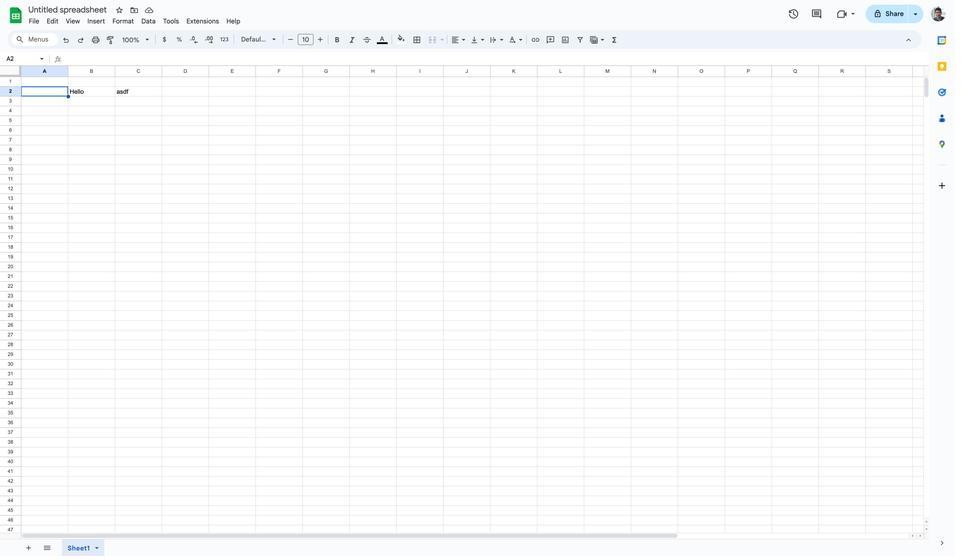 Task type: locate. For each thing, give the bounding box(es) containing it.
1 horizontal spatial toolbar
[[59, 540, 112, 557]]

5 menu item from the left
[[109, 16, 138, 27]]

menu bar
[[25, 12, 244, 27]]

insert comment (⌘+option+m) image
[[546, 35, 555, 45]]

share. private to only me. image
[[874, 10, 882, 18]]

menu item
[[25, 16, 43, 27], [43, 16, 62, 27], [62, 16, 84, 27], [84, 16, 109, 27], [109, 16, 138, 27], [138, 16, 160, 27], [160, 16, 183, 27], [183, 16, 223, 27], [223, 16, 244, 27]]

move image
[[130, 6, 139, 15]]

7 menu item from the left
[[160, 16, 183, 27]]

strikethrough (⌘+shift+x) image
[[363, 35, 372, 45]]

borders image
[[412, 33, 423, 46]]

Zoom field
[[119, 33, 153, 47]]

tab list
[[930, 27, 956, 531]]

toolbar
[[19, 540, 58, 557], [59, 540, 112, 557], [114, 540, 116, 557]]

undo (⌘z) image
[[61, 35, 71, 45]]

insert chart image
[[561, 35, 570, 45]]

sheets home image
[[7, 7, 24, 24]]

bold (⌘b) image
[[333, 35, 342, 45]]

Font size field
[[298, 34, 317, 46]]

2 toolbar from the left
[[59, 540, 112, 557]]

text color image
[[377, 33, 388, 44]]

application
[[0, 0, 956, 557]]

1 menu item from the left
[[25, 16, 43, 27]]

star image
[[115, 6, 124, 15]]

Menus field
[[12, 33, 58, 46]]

insert link (⌘k) image
[[531, 35, 541, 45]]

quick sharing actions image
[[914, 13, 918, 28]]

tab list inside menu bar banner
[[930, 27, 956, 531]]

3 toolbar from the left
[[114, 540, 116, 557]]

hide the menus (ctrl+shift+f) image
[[904, 35, 914, 45]]

None text field
[[66, 53, 930, 66], [4, 54, 38, 63], [66, 53, 930, 66], [4, 54, 38, 63]]

0 horizontal spatial toolbar
[[19, 540, 58, 557]]

2 horizontal spatial toolbar
[[114, 540, 116, 557]]

last edit was seconds ago image
[[788, 8, 800, 20]]

show all comments image
[[812, 9, 823, 20]]



Task type: describe. For each thing, give the bounding box(es) containing it.
italic (⌘i) image
[[348, 35, 357, 45]]

main toolbar
[[58, 0, 623, 526]]

menu bar banner
[[0, 0, 956, 557]]

increase decimal places image
[[204, 35, 214, 45]]

Zoom text field
[[120, 33, 142, 46]]

Star checkbox
[[113, 4, 126, 17]]

4 menu item from the left
[[84, 16, 109, 27]]

menu bar inside menu bar banner
[[25, 12, 244, 27]]

2 menu item from the left
[[43, 16, 62, 27]]

increase font size (⌘+shift+period) image
[[316, 35, 325, 44]]

all sheets image
[[40, 541, 54, 556]]

paint format image
[[106, 35, 115, 45]]

redo (⌘y) image
[[76, 35, 86, 45]]

1 toolbar from the left
[[19, 540, 58, 557]]

functions image
[[610, 33, 620, 46]]

decrease decimal places image
[[190, 35, 199, 45]]

create a filter image
[[576, 35, 585, 45]]

6 menu item from the left
[[138, 16, 160, 27]]

decrease font size (⌘+shift+comma) image
[[286, 35, 295, 44]]

print (⌘p) image
[[91, 35, 100, 45]]

Font size text field
[[298, 34, 313, 45]]

name box (⌘ + j) element
[[3, 53, 46, 65]]

fill color image
[[396, 33, 407, 44]]

Rename text field
[[25, 4, 112, 15]]

9 menu item from the left
[[223, 16, 244, 27]]

3 menu item from the left
[[62, 16, 84, 27]]

font list. default (arial) selected. option
[[241, 33, 267, 46]]

add sheet image
[[24, 544, 32, 552]]

8 menu item from the left
[[183, 16, 223, 27]]

select merge type image
[[438, 33, 444, 37]]

document status: saved to drive. image
[[145, 6, 154, 15]]



Task type: vqa. For each thing, say whether or not it's contained in the screenshot.
insert
no



